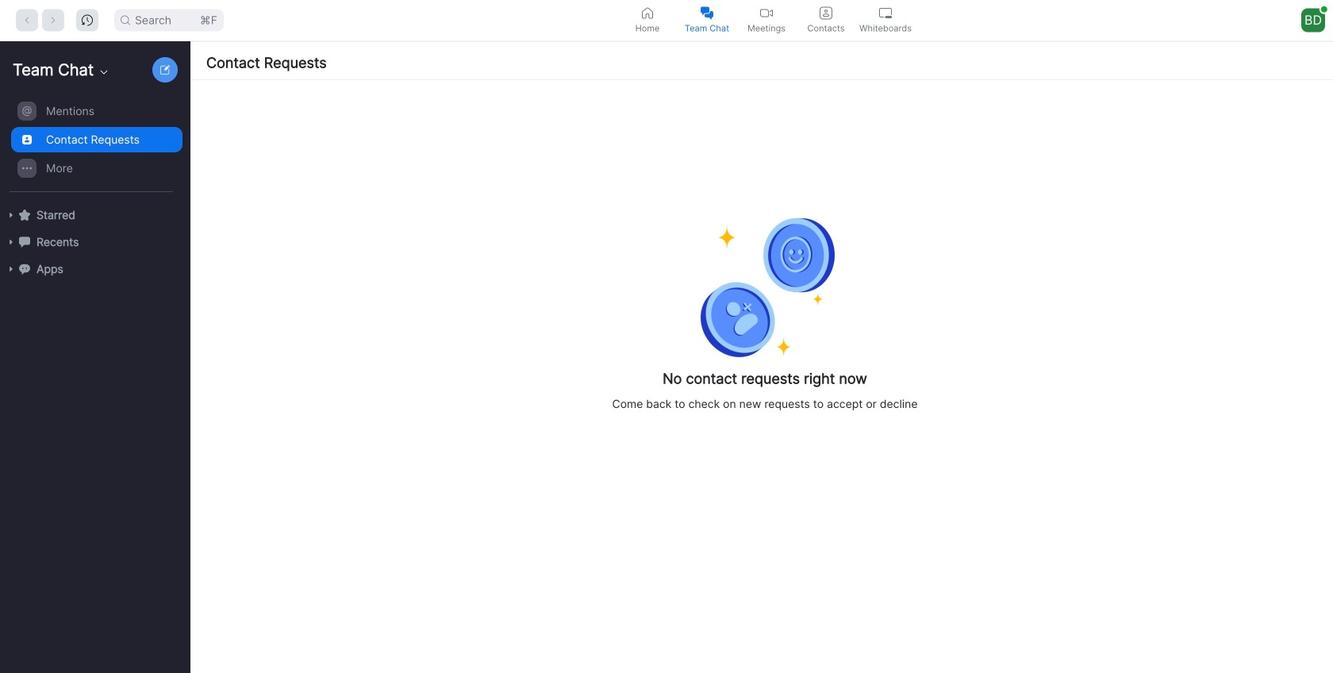 Task type: describe. For each thing, give the bounding box(es) containing it.
video on image
[[760, 7, 773, 19]]

starred tree item
[[6, 202, 183, 229]]

magnifier image
[[121, 15, 130, 25]]

recents tree item
[[6, 229, 183, 256]]

new image
[[160, 65, 170, 75]]



Task type: vqa. For each thing, say whether or not it's contained in the screenshot.
History icon
yes



Task type: locate. For each thing, give the bounding box(es) containing it.
chevron down small image
[[98, 66, 110, 79], [98, 66, 110, 79]]

triangle right image inside apps tree item
[[6, 264, 16, 274]]

triangle right image for triangle right image within apps tree item
[[6, 264, 16, 274]]

triangle right image inside apps tree item
[[6, 264, 16, 274]]

tree
[[0, 95, 187, 298]]

1 vertical spatial triangle right image
[[6, 264, 16, 274]]

video on image
[[760, 7, 773, 19]]

whiteboard small image
[[879, 7, 892, 19], [879, 7, 892, 19]]

new image
[[160, 65, 170, 75]]

0 vertical spatial triangle right image
[[6, 237, 16, 247]]

profile contact image
[[820, 7, 833, 19], [820, 7, 833, 19]]

star image
[[19, 209, 30, 220], [19, 209, 30, 220]]

2 triangle right image from the top
[[6, 264, 16, 274]]

magnifier image
[[121, 15, 130, 25]]

history image
[[82, 15, 93, 26]]

chatbot image
[[19, 263, 30, 274], [19, 263, 30, 274]]

team chat image
[[701, 7, 714, 19], [701, 7, 714, 19]]

online image
[[1321, 6, 1328, 12], [1321, 6, 1328, 12]]

triangle right image
[[6, 210, 16, 220], [6, 210, 16, 220], [6, 237, 16, 247], [6, 264, 16, 274]]

triangle right image inside recents tree item
[[6, 237, 16, 247]]

1 triangle right image from the top
[[6, 237, 16, 247]]

tab list
[[618, 0, 916, 40]]

chat image
[[19, 236, 30, 247], [19, 236, 30, 247]]

history image
[[82, 15, 93, 26]]

home small image
[[641, 7, 654, 19], [641, 7, 654, 19]]

group
[[0, 97, 183, 192]]

triangle right image for recents tree item
[[6, 237, 16, 247]]

apps tree item
[[6, 256, 183, 283]]

triangle right image
[[6, 237, 16, 247], [6, 264, 16, 274]]



